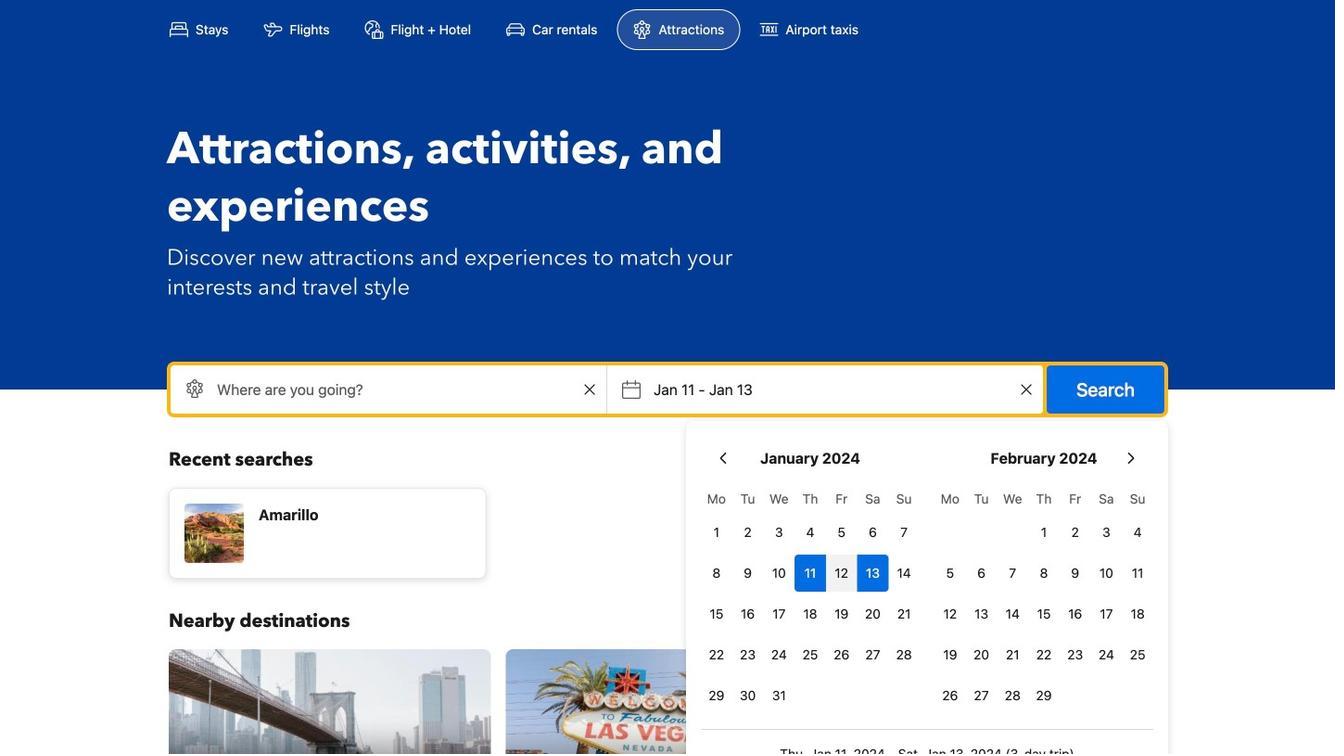 Task type: describe. For each thing, give the bounding box(es) containing it.
21 January 2024 checkbox
[[889, 596, 920, 633]]

new york image
[[169, 649, 491, 754]]

4 February 2024 checkbox
[[1123, 514, 1154, 551]]

29 February 2024 checkbox
[[1029, 677, 1060, 714]]

17 February 2024 checkbox
[[1092, 596, 1123, 633]]

30 January 2024 checkbox
[[733, 677, 764, 714]]

19 January 2024 checkbox
[[826, 596, 858, 633]]

9 January 2024 checkbox
[[733, 555, 764, 592]]

2 February 2024 checkbox
[[1060, 514, 1092, 551]]

6 January 2024 checkbox
[[858, 514, 889, 551]]

5 January 2024 checkbox
[[826, 514, 858, 551]]

25 January 2024 checkbox
[[795, 636, 826, 674]]

8 January 2024 checkbox
[[701, 555, 733, 592]]

1 February 2024 checkbox
[[1029, 514, 1060, 551]]

24 February 2024 checkbox
[[1092, 636, 1123, 674]]

14 February 2024 checkbox
[[998, 596, 1029, 633]]

21 February 2024 checkbox
[[998, 636, 1029, 674]]

25 February 2024 checkbox
[[1123, 636, 1154, 674]]

22 February 2024 checkbox
[[1029, 636, 1060, 674]]

15 February 2024 checkbox
[[1029, 596, 1060, 633]]

14 January 2024 checkbox
[[889, 555, 920, 592]]

12 January 2024 checkbox
[[826, 555, 858, 592]]

8 February 2024 checkbox
[[1029, 555, 1060, 592]]

7 February 2024 checkbox
[[998, 555, 1029, 592]]

27 February 2024 checkbox
[[966, 677, 998, 714]]

2 January 2024 checkbox
[[733, 514, 764, 551]]

11 January 2024 checkbox
[[795, 555, 826, 592]]

2 grid from the left
[[935, 481, 1154, 714]]

Where are you going? search field
[[171, 366, 607, 414]]

16 February 2024 checkbox
[[1060, 596, 1092, 633]]

3 February 2024 checkbox
[[1092, 514, 1123, 551]]

19 February 2024 checkbox
[[935, 636, 966, 674]]

18 February 2024 checkbox
[[1123, 596, 1154, 633]]

7 January 2024 checkbox
[[889, 514, 920, 551]]

11 February 2024 checkbox
[[1123, 555, 1154, 592]]

1 January 2024 checkbox
[[701, 514, 733, 551]]

22 January 2024 checkbox
[[701, 636, 733, 674]]



Task type: vqa. For each thing, say whether or not it's contained in the screenshot.
1st grid from the right
yes



Task type: locate. For each thing, give the bounding box(es) containing it.
cell
[[795, 551, 826, 592], [826, 551, 858, 592], [858, 551, 889, 592]]

cell up 19 january 2024 option
[[826, 551, 858, 592]]

key west image
[[844, 649, 1166, 754]]

cell up 18 january 2024 option
[[795, 551, 826, 592]]

0 horizontal spatial grid
[[701, 481, 920, 714]]

28 February 2024 checkbox
[[998, 677, 1029, 714]]

2 cell from the left
[[826, 551, 858, 592]]

23 February 2024 checkbox
[[1060, 636, 1092, 674]]

9 February 2024 checkbox
[[1060, 555, 1092, 592]]

1 grid from the left
[[701, 481, 920, 714]]

10 February 2024 checkbox
[[1092, 555, 1123, 592]]

3 January 2024 checkbox
[[764, 514, 795, 551]]

28 January 2024 checkbox
[[889, 636, 920, 674]]

1 cell from the left
[[795, 551, 826, 592]]

15 January 2024 checkbox
[[701, 596, 733, 633]]

20 January 2024 checkbox
[[858, 596, 889, 633]]

23 January 2024 checkbox
[[733, 636, 764, 674]]

26 February 2024 checkbox
[[935, 677, 966, 714]]

5 February 2024 checkbox
[[935, 555, 966, 592]]

18 January 2024 checkbox
[[795, 596, 826, 633]]

13 February 2024 checkbox
[[966, 596, 998, 633]]

3 cell from the left
[[858, 551, 889, 592]]

6 February 2024 checkbox
[[966, 555, 998, 592]]

12 February 2024 checkbox
[[935, 596, 966, 633]]

17 January 2024 checkbox
[[764, 596, 795, 633]]

20 February 2024 checkbox
[[966, 636, 998, 674]]

las vegas image
[[506, 649, 829, 754]]

4 January 2024 checkbox
[[795, 514, 826, 551]]

27 January 2024 checkbox
[[858, 636, 889, 674]]

13 January 2024 checkbox
[[858, 555, 889, 592]]

16 January 2024 checkbox
[[733, 596, 764, 633]]

24 January 2024 checkbox
[[764, 636, 795, 674]]

31 January 2024 checkbox
[[764, 677, 795, 714]]

grid
[[701, 481, 920, 714], [935, 481, 1154, 714]]

26 January 2024 checkbox
[[826, 636, 858, 674]]

29 January 2024 checkbox
[[701, 677, 733, 714]]

cell up 20 january 2024 checkbox
[[858, 551, 889, 592]]

1 horizontal spatial grid
[[935, 481, 1154, 714]]

10 January 2024 checkbox
[[764, 555, 795, 592]]



